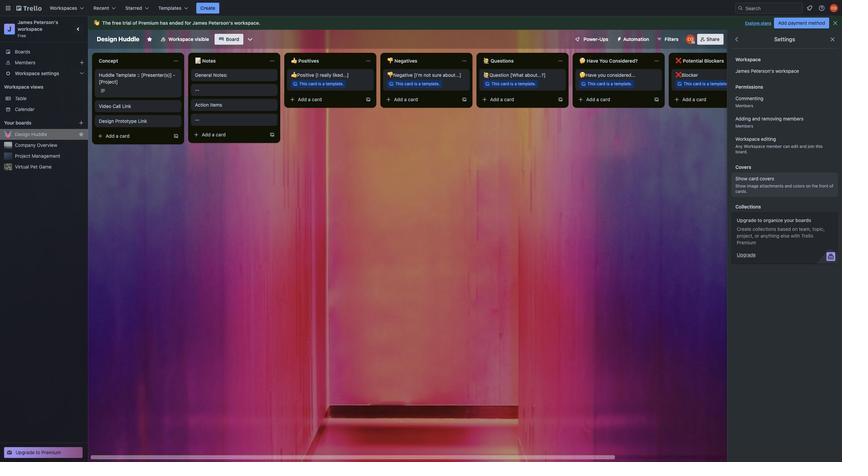 Task type: describe. For each thing, give the bounding box(es) containing it.
power-ups
[[584, 36, 609, 42]]

to for premium
[[36, 450, 40, 456]]

sure
[[432, 72, 442, 78]]

or
[[755, 233, 760, 239]]

boards inside upgrade to organize your boards create collections based on team, topic, project, or anything else with trello premium
[[796, 217, 812, 223]]

🙋
[[484, 58, 490, 64]]

workspace for workspace views
[[4, 84, 29, 90]]

this card is a template. for [i'm
[[396, 81, 440, 86]]

add for 🙋 questions
[[491, 97, 499, 102]]

wave image
[[93, 20, 100, 26]]

a down you
[[597, 97, 600, 102]]

and inside adding and removing members members
[[753, 116, 761, 122]]

starred icon image
[[79, 132, 84, 137]]

workspace visible
[[169, 36, 209, 42]]

0 horizontal spatial premium
[[42, 450, 61, 456]]

add a card button for [what
[[480, 94, 556, 105]]

workspaces button
[[46, 3, 88, 14]]

ended
[[169, 20, 184, 26]]

primary element
[[0, 0, 843, 16]]

removing
[[762, 116, 782, 122]]

template. for considered...
[[615, 81, 633, 86]]

add a card button for notes:
[[191, 129, 267, 140]]

a down "🤔have you considered..." at the top right of the page
[[611, 81, 613, 86]]

trello
[[802, 233, 814, 239]]

add for 🤔 have you considered?
[[587, 97, 596, 102]]

filters button
[[655, 34, 681, 45]]

notes:
[[213, 72, 228, 78]]

huddle inside board name text box
[[118, 36, 140, 43]]

create inside upgrade to organize your boards create collections based on team, topic, project, or anything else with trello premium
[[737, 226, 752, 232]]

views
[[31, 84, 43, 90]]

this for 👎negative
[[396, 81, 404, 86]]

a down items
[[212, 132, 215, 138]]

visible
[[195, 36, 209, 42]]

a down design prototype link
[[116, 133, 119, 139]]

templates
[[158, 5, 182, 11]]

this card is a template. for you
[[588, 81, 633, 86]]

company overview
[[15, 142, 57, 148]]

- inside "huddle template :: [presenter(s)] - [project]"
[[173, 72, 175, 78]]

your boards
[[4, 120, 31, 126]]

1 -- link from the top
[[195, 87, 274, 93]]

upgrade for upgrade
[[737, 252, 756, 258]]

design prototype link link
[[99, 118, 178, 125]]

1 -- from the top
[[195, 87, 199, 93]]

project,
[[737, 233, 754, 239]]

j
[[8, 25, 11, 33]]

explore plans button
[[746, 19, 772, 27]]

recent button
[[89, 3, 120, 14]]

your
[[4, 120, 14, 126]]

1 vertical spatial james peterson's workspace link
[[732, 65, 839, 77]]

👎negative [i'm not sure about...] link
[[388, 72, 466, 79]]

share
[[707, 36, 720, 42]]

a down [i'm
[[419, 81, 421, 86]]

template. for not
[[422, 81, 440, 86]]

james inside banner
[[193, 20, 207, 26]]

anything
[[761, 233, 780, 239]]

covers
[[736, 164, 752, 170]]

members
[[784, 116, 804, 122]]

adding
[[736, 116, 752, 122]]

🙋question [what about...?]
[[484, 72, 546, 78]]

upgrade for upgrade to premium
[[16, 450, 35, 456]]

join
[[809, 144, 815, 149]]

free
[[112, 20, 121, 26]]

topic,
[[813, 226, 826, 232]]

blockers
[[705, 58, 725, 64]]

power-ups button
[[571, 34, 613, 45]]

share button
[[698, 34, 724, 45]]

.
[[259, 20, 261, 26]]

add a card for [i
[[298, 97, 322, 102]]

add down ❌blocker
[[683, 97, 692, 102]]

you
[[598, 72, 606, 78]]

add a card button down ❌blocker link
[[672, 94, 748, 105]]

have
[[587, 58, 599, 64]]

the
[[102, 20, 111, 26]]

trial
[[123, 20, 131, 26]]

board link
[[215, 34, 243, 45]]

2 -- link from the top
[[195, 117, 274, 123]]

peterson's for james peterson's workspace free
[[34, 19, 58, 25]]

👍 positives
[[291, 58, 319, 64]]

action items
[[195, 102, 222, 108]]

workspace visible button
[[156, 34, 213, 45]]

this for 👍positive
[[299, 81, 308, 86]]

template. for about...?]
[[518, 81, 536, 86]]

add inside banner
[[779, 20, 788, 26]]

collections
[[736, 204, 762, 210]]

5 is from the left
[[703, 81, 706, 86]]

attachments
[[760, 184, 784, 189]]

boards
[[15, 49, 30, 55]]

1 show from the top
[[736, 176, 748, 182]]

automation
[[624, 36, 650, 42]]

on for based
[[793, 226, 798, 232]]

search image
[[738, 5, 744, 11]]

card inside 'show card covers show image attachments and colors on the front of cards.'
[[749, 176, 759, 182]]

5 this from the left
[[684, 81, 692, 86]]

add a card for [i'm
[[394, 97, 418, 102]]

🙋 questions
[[484, 58, 514, 64]]

action items link
[[195, 102, 274, 108]]

calendar
[[15, 106, 35, 112]]

your
[[785, 217, 795, 223]]

Search field
[[744, 3, 803, 13]]

templates button
[[154, 3, 192, 14]]

a down "🙋question"
[[501, 97, 503, 102]]

pet
[[30, 164, 38, 170]]

workspace for workspace editing any workspace member can edit and join this board.
[[736, 136, 760, 142]]

virtual pet game
[[15, 164, 52, 170]]

can
[[784, 144, 791, 149]]

open information menu image
[[819, 5, 826, 12]]

of inside banner
[[133, 20, 137, 26]]

0 horizontal spatial huddle
[[31, 131, 47, 137]]

prototype
[[115, 118, 137, 124]]

🙋 Questions text field
[[480, 56, 554, 66]]

upgrade for upgrade to organize your boards create collections based on team, topic, project, or anything else with trello premium
[[737, 217, 757, 223]]

recent
[[94, 5, 109, 11]]

team,
[[800, 226, 812, 232]]

workspace navigation collapse icon image
[[74, 24, 83, 34]]

video
[[99, 103, 111, 109]]

add for concept
[[106, 133, 115, 139]]

workspace inside banner
[[234, 20, 259, 26]]

👍
[[291, 58, 297, 64]]

james for james peterson's workspace
[[736, 68, 750, 74]]

cards.
[[736, 189, 748, 194]]

workspace up board.
[[744, 144, 766, 149]]

colors
[[794, 184, 805, 189]]

create button
[[196, 3, 220, 14]]

0 horizontal spatial christina overa (christinaovera) image
[[686, 35, 696, 44]]

is for you
[[607, 81, 610, 86]]

huddle inside "huddle template :: [presenter(s)] - [project]"
[[99, 72, 115, 78]]

project management
[[15, 153, 60, 159]]

starred button
[[121, 3, 153, 14]]

huddle template :: [presenter(s)] - [project]
[[99, 72, 175, 85]]

link for video call link
[[122, 103, 131, 109]]

design huddle inside board name text box
[[97, 36, 140, 43]]

james peterson's workspace
[[736, 68, 800, 74]]

workspace editing any workspace member can edit and join this board.
[[736, 136, 823, 154]]

james peterson's workspace free
[[18, 19, 59, 38]]

member
[[767, 144, 783, 149]]

5 this card is a template. from the left
[[684, 81, 729, 86]]

[project]
[[99, 79, 118, 85]]

create from template… image for 👎negative [i'm not sure about...]
[[462, 97, 467, 102]]

the
[[813, 184, 819, 189]]

members inside "commenting members"
[[736, 103, 754, 108]]

a down really
[[323, 81, 325, 86]]

design inside board name text box
[[97, 36, 117, 43]]

template
[[116, 72, 136, 78]]

[i'm
[[414, 72, 423, 78]]

members link
[[0, 57, 88, 68]]



Task type: locate. For each thing, give the bounding box(es) containing it.
and right adding
[[753, 116, 761, 122]]

1 vertical spatial of
[[830, 184, 834, 189]]

0 horizontal spatial james peterson's workspace link
[[18, 19, 59, 32]]

add for 📝 notes
[[202, 132, 211, 138]]

a down 🙋question [what about...?]
[[515, 81, 517, 86]]

add a card down ❌blocker
[[683, 97, 707, 102]]

peterson's inside banner
[[209, 20, 233, 26]]

1 horizontal spatial christina overa (christinaovera) image
[[831, 4, 839, 12]]

add board image
[[79, 120, 84, 126]]

2 vertical spatial huddle
[[31, 131, 47, 137]]

1 vertical spatial boards
[[796, 217, 812, 223]]

members inside adding and removing members members
[[736, 124, 754, 129]]

0 vertical spatial boards
[[16, 120, 31, 126]]

else
[[781, 233, 790, 239]]

workspace for workspace settings
[[15, 70, 40, 76]]

template. down 🙋question [what about...?] link
[[518, 81, 536, 86]]

add a card down items
[[202, 132, 226, 138]]

your boards with 4 items element
[[4, 119, 68, 127]]

and left join
[[800, 144, 807, 149]]

add down 🤔have
[[587, 97, 596, 102]]

of
[[133, 20, 137, 26], [830, 184, 834, 189]]

1 vertical spatial huddle
[[99, 72, 115, 78]]

starred
[[125, 5, 142, 11]]

of inside 'show card covers show image attachments and colors on the front of cards.'
[[830, 184, 834, 189]]

1 horizontal spatial workspace
[[234, 20, 259, 26]]

banner containing 👋
[[88, 16, 843, 30]]

link for design prototype link
[[138, 118, 147, 124]]

2 horizontal spatial workspace
[[776, 68, 800, 74]]

add a card button down the [what
[[480, 94, 556, 105]]

create from template… image for 👍positive [i really liked...]
[[366, 97, 371, 102]]

add down "action items" at the left top of the page
[[202, 132, 211, 138]]

design down the
[[97, 36, 117, 43]]

workspace inside the james peterson's workspace free
[[18, 26, 42, 32]]

1 horizontal spatial premium
[[139, 20, 159, 26]]

🤔 Have You Considered? text field
[[576, 56, 650, 66]]

1 horizontal spatial link
[[138, 118, 147, 124]]

is down [i'm
[[415, 81, 418, 86]]

this card is a template. down [i'm
[[396, 81, 440, 86]]

template. down ❌blocker link
[[711, 81, 729, 86]]

editing
[[762, 136, 777, 142]]

link down video call link link
[[138, 118, 147, 124]]

about...]
[[443, 72, 462, 78]]

this member is an admin of this board. image
[[692, 41, 695, 44]]

add a card button down the 🤔have you considered... link
[[576, 94, 652, 105]]

peterson's inside james peterson's workspace link
[[752, 68, 775, 74]]

on left the
[[807, 184, 811, 189]]

🤔have
[[580, 72, 597, 78]]

4 template. from the left
[[615, 81, 633, 86]]

[what
[[511, 72, 524, 78]]

workspace up workspace views
[[15, 70, 40, 76]]

-- link
[[195, 87, 274, 93], [195, 117, 274, 123]]

christina overa (christinaovera) image right filters
[[686, 35, 696, 44]]

0 horizontal spatial on
[[793, 226, 798, 232]]

this card is a template. for [i
[[299, 81, 344, 86]]

to inside "upgrade to premium" link
[[36, 450, 40, 456]]

this card is a template. down 👍positive [i really liked...]
[[299, 81, 344, 86]]

james peterson's workspace link up 'free'
[[18, 19, 59, 32]]

workspace down 👋 the free trial of premium has ended for james peterson's workspace .
[[169, 36, 194, 42]]

upgrade button
[[737, 252, 756, 258]]

this card is a template. down "🤔have you considered..." at the top right of the page
[[588, 81, 633, 86]]

virtual pet game link
[[15, 164, 84, 170]]

👍positive [i really liked...] link
[[291, 72, 370, 79]]

0 horizontal spatial link
[[122, 103, 131, 109]]

really
[[320, 72, 332, 78]]

boards link
[[0, 46, 88, 57]]

this down "🙋question"
[[492, 81, 500, 86]]

add a card button for [i
[[287, 94, 363, 105]]

plans
[[762, 21, 772, 26]]

2 horizontal spatial james
[[736, 68, 750, 74]]

1 vertical spatial premium
[[737, 240, 757, 246]]

potential
[[683, 58, 704, 64]]

add a card down you
[[587, 97, 611, 102]]

this card is a template. down 🙋question [what about...?]
[[492, 81, 536, 86]]

on up with
[[793, 226, 798, 232]]

back to home image
[[16, 3, 42, 14]]

this
[[816, 144, 823, 149]]

members down adding
[[736, 124, 754, 129]]

create from template… image
[[366, 97, 371, 102], [654, 97, 660, 102], [270, 132, 275, 138], [173, 133, 179, 139]]

1 vertical spatial --
[[195, 117, 199, 123]]

project management link
[[15, 153, 84, 160]]

organize
[[764, 217, 784, 223]]

christina overa (christinaovera) image right 'open information menu' "icon"
[[831, 4, 839, 12]]

explore
[[746, 21, 760, 26]]

is for [what
[[511, 81, 514, 86]]

1 vertical spatial christina overa (christinaovera) image
[[686, 35, 696, 44]]

design prototype link
[[99, 118, 147, 124]]

4 this from the left
[[588, 81, 596, 86]]

0 vertical spatial james peterson's workspace link
[[18, 19, 59, 32]]

2 vertical spatial premium
[[42, 450, 61, 456]]

1 vertical spatial and
[[800, 144, 807, 149]]

2 horizontal spatial huddle
[[118, 36, 140, 43]]

members down boards
[[15, 60, 35, 65]]

board.
[[736, 149, 748, 154]]

filters
[[665, 36, 679, 42]]

design for design huddle link
[[15, 131, 30, 137]]

1 is from the left
[[318, 81, 321, 86]]

👍positive [i really liked...]
[[291, 72, 349, 78]]

a down 👎negative
[[405, 97, 407, 102]]

is for [i
[[318, 81, 321, 86]]

table
[[15, 96, 27, 101]]

0 horizontal spatial workspace
[[18, 26, 42, 32]]

0 vertical spatial christina overa (christinaovera) image
[[831, 4, 839, 12]]

any
[[736, 144, 743, 149]]

1 horizontal spatial to
[[758, 217, 763, 223]]

premium inside upgrade to organize your boards create collections based on team, topic, project, or anything else with trello premium
[[737, 240, 757, 246]]

game
[[39, 164, 52, 170]]

add a card down "🙋question"
[[491, 97, 515, 102]]

add a card button for [i'm
[[383, 94, 459, 105]]

create up visible
[[201, 5, 216, 11]]

james up 'free'
[[18, 19, 33, 25]]

--
[[195, 87, 199, 93], [195, 117, 199, 123]]

boards down the calendar
[[16, 120, 31, 126]]

0 vertical spatial on
[[807, 184, 811, 189]]

action
[[195, 102, 209, 108]]

0 vertical spatial to
[[758, 217, 763, 223]]

-- link down action items link in the top left of the page
[[195, 117, 274, 123]]

huddle up company overview
[[31, 131, 47, 137]]

christina overa (christinaovera) image
[[831, 4, 839, 12], [686, 35, 696, 44]]

template. down not
[[422, 81, 440, 86]]

add left the 'payment'
[[779, 20, 788, 26]]

1 horizontal spatial create
[[737, 226, 752, 232]]

0 vertical spatial premium
[[139, 20, 159, 26]]

👎 Negatives text field
[[383, 56, 458, 66]]

a down ❌blocker
[[693, 97, 696, 102]]

peterson's up permissions
[[752, 68, 775, 74]]

0 horizontal spatial create from template… image
[[462, 97, 467, 102]]

2 -- from the top
[[195, 117, 199, 123]]

create from template… image
[[462, 97, 467, 102], [558, 97, 564, 102]]

call
[[113, 103, 121, 109]]

create from template… image for 🙋question [what about...?]
[[558, 97, 564, 102]]

add for 👍 positives
[[298, 97, 307, 102]]

peterson's
[[34, 19, 58, 25], [209, 20, 233, 26], [752, 68, 775, 74]]

james
[[18, 19, 33, 25], [193, 20, 207, 26], [736, 68, 750, 74]]

0 vertical spatial huddle
[[118, 36, 140, 43]]

1 horizontal spatial of
[[830, 184, 834, 189]]

add for 👎 negatives
[[394, 97, 403, 102]]

2 vertical spatial design
[[15, 131, 30, 137]]

3 this from the left
[[492, 81, 500, 86]]

design down video
[[99, 118, 114, 124]]

this down 👎negative
[[396, 81, 404, 86]]

workspace views
[[4, 84, 43, 90]]

huddle down trial
[[118, 36, 140, 43]]

sm image
[[614, 34, 624, 43]]

and left colors
[[785, 184, 793, 189]]

2 show from the top
[[736, 184, 747, 189]]

❌ Potential Blockers text field
[[672, 56, 747, 66]]

members down the commenting
[[736, 103, 754, 108]]

add a card down 👎negative
[[394, 97, 418, 102]]

Concept text field
[[95, 56, 169, 66]]

this for 🤔have
[[588, 81, 596, 86]]

workspace settings
[[15, 70, 59, 76]]

1 horizontal spatial peterson's
[[209, 20, 233, 26]]

2 this from the left
[[396, 81, 404, 86]]

management
[[32, 153, 60, 159]]

add down 👎negative
[[394, 97, 403, 102]]

1 horizontal spatial boards
[[796, 217, 812, 223]]

questions
[[491, 58, 514, 64]]

workspace up table
[[4, 84, 29, 90]]

workspace for james peterson's workspace free
[[18, 26, 42, 32]]

general
[[195, 72, 212, 78]]

is
[[318, 81, 321, 86], [415, 81, 418, 86], [511, 81, 514, 86], [607, 81, 610, 86], [703, 81, 706, 86]]

add a card button down [i'm
[[383, 94, 459, 105]]

show up the 'cards.'
[[736, 184, 747, 189]]

-- link up action items link in the top left of the page
[[195, 87, 274, 93]]

design huddle up company overview
[[15, 131, 47, 137]]

of right trial
[[133, 20, 137, 26]]

james up permissions
[[736, 68, 750, 74]]

0 vertical spatial of
[[133, 20, 137, 26]]

2 vertical spatial and
[[785, 184, 793, 189]]

design for design prototype link link
[[99, 118, 114, 124]]

peterson's for james peterson's workspace
[[752, 68, 775, 74]]

members inside members "link"
[[15, 60, 35, 65]]

concept
[[99, 58, 118, 64]]

add a card button down design prototype link link
[[95, 131, 171, 142]]

add a card down [i
[[298, 97, 322, 102]]

workspace up any
[[736, 136, 760, 142]]

add down "🙋question"
[[491, 97, 499, 102]]

4 this card is a template. from the left
[[588, 81, 633, 86]]

workspaces
[[50, 5, 77, 11]]

📝 Notes text field
[[191, 56, 266, 66]]

to
[[758, 217, 763, 223], [36, 450, 40, 456]]

on inside upgrade to organize your boards create collections based on team, topic, project, or anything else with trello premium
[[793, 226, 798, 232]]

🙋question [what about...?] link
[[484, 72, 562, 79]]

3 this card is a template. from the left
[[492, 81, 536, 86]]

2 horizontal spatial and
[[800, 144, 807, 149]]

this card is a template. down ❌blocker link
[[684, 81, 729, 86]]

add a card for [what
[[491, 97, 515, 102]]

workspace up james peterson's workspace
[[736, 57, 761, 62]]

video call link
[[99, 103, 131, 109]]

add a card button for you
[[576, 94, 652, 105]]

1 horizontal spatial james peterson's workspace link
[[732, 65, 839, 77]]

0 horizontal spatial design huddle
[[15, 131, 47, 137]]

james peterson's workspace link down settings
[[732, 65, 839, 77]]

james inside the james peterson's workspace free
[[18, 19, 33, 25]]

1 horizontal spatial design huddle
[[97, 36, 140, 43]]

2 vertical spatial upgrade
[[16, 450, 35, 456]]

1 vertical spatial members
[[736, 103, 754, 108]]

1 vertical spatial workspace
[[18, 26, 42, 32]]

🤔
[[580, 58, 586, 64]]

❌blocker link
[[676, 72, 755, 79]]

is for [i'm
[[415, 81, 418, 86]]

this for 🙋question
[[492, 81, 500, 86]]

-- up action
[[195, 87, 199, 93]]

Board name text field
[[93, 34, 143, 45]]

add a card
[[298, 97, 322, 102], [394, 97, 418, 102], [491, 97, 515, 102], [587, 97, 611, 102], [683, 97, 707, 102], [202, 132, 226, 138], [106, 133, 130, 139]]

overview
[[37, 142, 57, 148]]

collections
[[753, 226, 777, 232]]

2 is from the left
[[415, 81, 418, 86]]

0 vertical spatial members
[[15, 60, 35, 65]]

to for organize
[[758, 217, 763, 223]]

add a card down design prototype link
[[106, 133, 130, 139]]

james right for on the top left of the page
[[193, 20, 207, 26]]

2 horizontal spatial premium
[[737, 240, 757, 246]]

3 is from the left
[[511, 81, 514, 86]]

commenting
[[736, 96, 764, 101]]

james peterson's workspace link
[[18, 19, 59, 32], [732, 65, 839, 77]]

0 vertical spatial show
[[736, 176, 748, 182]]

2 vertical spatial members
[[736, 124, 754, 129]]

0 vertical spatial design huddle
[[97, 36, 140, 43]]

workspace inside dropdown button
[[15, 70, 40, 76]]

this down 👍positive at the top left of page
[[299, 81, 308, 86]]

0 horizontal spatial create
[[201, 5, 216, 11]]

peterson's inside the james peterson's workspace free
[[34, 19, 58, 25]]

calendar link
[[15, 106, 84, 113]]

1 vertical spatial to
[[36, 450, 40, 456]]

this down ❌blocker
[[684, 81, 692, 86]]

free
[[18, 33, 26, 38]]

company
[[15, 142, 36, 148]]

1 vertical spatial design huddle
[[15, 131, 47, 137]]

1 vertical spatial -- link
[[195, 117, 274, 123]]

2 vertical spatial workspace
[[776, 68, 800, 74]]

0 horizontal spatial and
[[753, 116, 761, 122]]

-
[[173, 72, 175, 78], [195, 87, 197, 93], [197, 87, 199, 93], [195, 117, 197, 123], [197, 117, 199, 123]]

customize views image
[[247, 36, 254, 43]]

commenting members
[[736, 96, 764, 108]]

1 this card is a template. from the left
[[299, 81, 344, 86]]

0 vertical spatial workspace
[[234, 20, 259, 26]]

link right call
[[122, 103, 131, 109]]

add a card for notes:
[[202, 132, 226, 138]]

about...?]
[[525, 72, 546, 78]]

you
[[600, 58, 608, 64]]

👎 negatives
[[388, 58, 418, 64]]

a
[[323, 81, 325, 86], [419, 81, 421, 86], [515, 81, 517, 86], [611, 81, 613, 86], [707, 81, 710, 86], [308, 97, 311, 102], [405, 97, 407, 102], [501, 97, 503, 102], [597, 97, 600, 102], [693, 97, 696, 102], [212, 132, 215, 138], [116, 133, 119, 139]]

1 this from the left
[[299, 81, 308, 86]]

on inside 'show card covers show image attachments and colors on the front of cards.'
[[807, 184, 811, 189]]

automation button
[[614, 34, 654, 45]]

and inside "workspace editing any workspace member can edit and join this board."
[[800, 144, 807, 149]]

🤔 have you considered?
[[580, 58, 638, 64]]

add down design prototype link
[[106, 133, 115, 139]]

workspace for workspace visible
[[169, 36, 194, 42]]

james for james peterson's workspace free
[[18, 19, 33, 25]]

create from template… image for 🤔have you considered...
[[654, 97, 660, 102]]

1 vertical spatial create
[[737, 226, 752, 232]]

0 horizontal spatial to
[[36, 450, 40, 456]]

to inside upgrade to organize your boards create collections based on team, topic, project, or anything else with trello premium
[[758, 217, 763, 223]]

a down ❌blocker link
[[707, 81, 710, 86]]

create from template… image for general notes:
[[270, 132, 275, 138]]

star or unstar board image
[[147, 37, 152, 42]]

positives
[[299, 58, 319, 64]]

is down 🙋question [what about...?]
[[511, 81, 514, 86]]

0 vertical spatial link
[[122, 103, 131, 109]]

general notes: link
[[195, 72, 274, 79]]

0 horizontal spatial boards
[[16, 120, 31, 126]]

template. down the 👍positive [i really liked...] link
[[326, 81, 344, 86]]

👍 Positives text field
[[287, 56, 362, 66]]

👍positive
[[291, 72, 314, 78]]

huddle up [project]
[[99, 72, 115, 78]]

workspace inside button
[[169, 36, 194, 42]]

workspace for workspace
[[736, 57, 761, 62]]

0 vertical spatial and
[[753, 116, 761, 122]]

show down covers
[[736, 176, 748, 182]]

0 horizontal spatial of
[[133, 20, 137, 26]]

template. down considered...
[[615, 81, 633, 86]]

👎negative [i'm not sure about...]
[[388, 72, 462, 78]]

1 create from template… image from the left
[[462, 97, 467, 102]]

0 horizontal spatial james
[[18, 19, 33, 25]]

add a card for you
[[587, 97, 611, 102]]

1 vertical spatial show
[[736, 184, 747, 189]]

1 vertical spatial upgrade
[[737, 252, 756, 258]]

📝 notes
[[195, 58, 216, 64]]

a down 👍positive at the top left of page
[[308, 97, 311, 102]]

settings
[[775, 36, 796, 42]]

0 notifications image
[[806, 4, 814, 12]]

0 vertical spatial --
[[195, 87, 199, 93]]

is down "🤔have you considered..." at the top right of the page
[[607, 81, 610, 86]]

and inside 'show card covers show image attachments and colors on the front of cards.'
[[785, 184, 793, 189]]

upgrade inside upgrade to organize your boards create collections based on team, topic, project, or anything else with trello premium
[[737, 217, 757, 223]]

workspace up customize views image
[[234, 20, 259, 26]]

1 horizontal spatial and
[[785, 184, 793, 189]]

image
[[748, 184, 759, 189]]

on for colors
[[807, 184, 811, 189]]

2 create from template… image from the left
[[558, 97, 564, 102]]

2 this card is a template. from the left
[[396, 81, 440, 86]]

0 vertical spatial -- link
[[195, 87, 274, 93]]

1 horizontal spatial james
[[193, 20, 207, 26]]

1 vertical spatial design
[[99, 118, 114, 124]]

this
[[299, 81, 308, 86], [396, 81, 404, 86], [492, 81, 500, 86], [588, 81, 596, 86], [684, 81, 692, 86]]

banner
[[88, 16, 843, 30]]

5 template. from the left
[[711, 81, 729, 86]]

on
[[807, 184, 811, 189], [793, 226, 798, 232]]

0 vertical spatial create
[[201, 5, 216, 11]]

0 horizontal spatial peterson's
[[34, 19, 58, 25]]

1 vertical spatial on
[[793, 226, 798, 232]]

template. for really
[[326, 81, 344, 86]]

add
[[779, 20, 788, 26], [298, 97, 307, 102], [394, 97, 403, 102], [491, 97, 499, 102], [587, 97, 596, 102], [683, 97, 692, 102], [202, 132, 211, 138], [106, 133, 115, 139]]

add a card button down really
[[287, 94, 363, 105]]

0 vertical spatial upgrade
[[737, 217, 757, 223]]

-- down action
[[195, 117, 199, 123]]

1 vertical spatial link
[[138, 118, 147, 124]]

add down 👍positive at the top left of page
[[298, 97, 307, 102]]

boards
[[16, 120, 31, 126], [796, 217, 812, 223]]

2 template. from the left
[[422, 81, 440, 86]]

link
[[122, 103, 131, 109], [138, 118, 147, 124]]

add a card button down action items link in the top left of the page
[[191, 129, 267, 140]]

workspace up 'free'
[[18, 26, 42, 32]]

4 is from the left
[[607, 81, 610, 86]]

1 horizontal spatial huddle
[[99, 72, 115, 78]]

1 template. from the left
[[326, 81, 344, 86]]

peterson's up 'board' link
[[209, 20, 233, 26]]

create up project,
[[737, 226, 752, 232]]

huddle
[[118, 36, 140, 43], [99, 72, 115, 78], [31, 131, 47, 137]]

show
[[736, 176, 748, 182], [736, 184, 747, 189]]

0 vertical spatial design
[[97, 36, 117, 43]]

3 template. from the left
[[518, 81, 536, 86]]

is down 👍positive [i really liked...]
[[318, 81, 321, 86]]

workspace for james peterson's workspace
[[776, 68, 800, 74]]

1 horizontal spatial create from template… image
[[558, 97, 564, 102]]

design up company
[[15, 131, 30, 137]]

workspace down settings
[[776, 68, 800, 74]]

❌ potential blockers
[[676, 58, 725, 64]]

create inside button
[[201, 5, 216, 11]]

items
[[210, 102, 222, 108]]

2 horizontal spatial peterson's
[[752, 68, 775, 74]]

covers
[[760, 176, 775, 182]]

boards up team,
[[796, 217, 812, 223]]

1 horizontal spatial on
[[807, 184, 811, 189]]

this down 🤔have
[[588, 81, 596, 86]]

this card is a template. for [what
[[492, 81, 536, 86]]

design huddle down free at the top left of page
[[97, 36, 140, 43]]

explore plans
[[746, 21, 772, 26]]



Task type: vqa. For each thing, say whether or not it's contained in the screenshot.
fifth the template. from the left
yes



